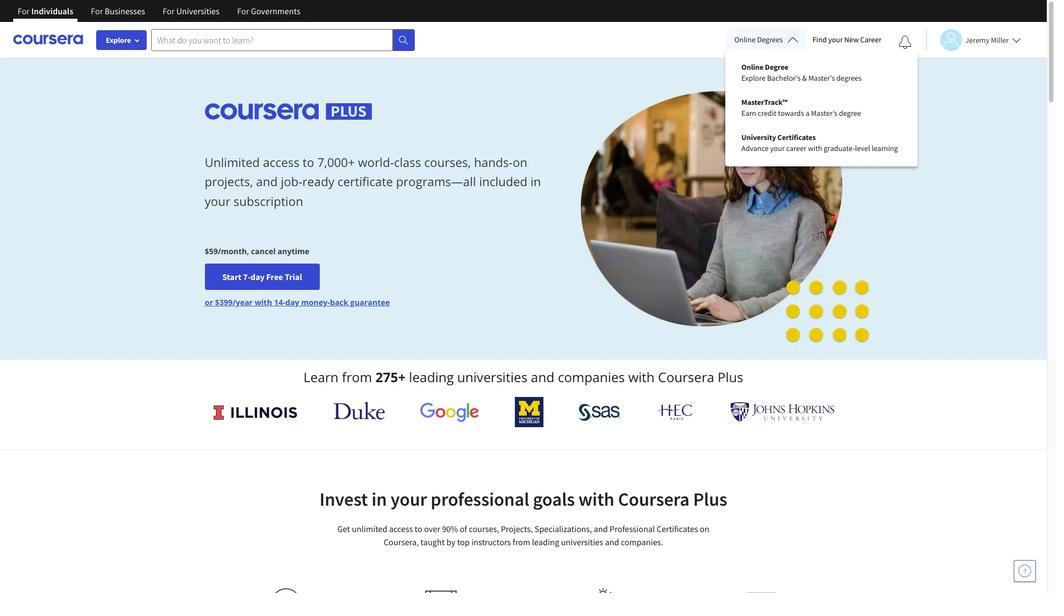 Task type: describe. For each thing, give the bounding box(es) containing it.
help center image
[[1019, 565, 1032, 578]]

career
[[787, 143, 807, 153]]

included
[[479, 173, 528, 190]]

and left professional
[[594, 524, 608, 535]]

class
[[394, 154, 421, 171]]

and down professional
[[605, 537, 619, 548]]

university of illinois at urbana-champaign image
[[212, 404, 298, 421]]

hec paris image
[[656, 401, 695, 424]]

leading inside get unlimited access to over 90% of courses, projects, specializations, and professional certificates on coursera, taught by top instructors from leading universities and companies.
[[532, 537, 559, 548]]

learn anything image
[[271, 589, 301, 594]]

for for governments
[[237, 5, 249, 16]]

instructors
[[472, 537, 511, 548]]

universities inside get unlimited access to over 90% of courses, projects, specializations, and professional certificates on coursera, taught by top instructors from leading universities and companies.
[[561, 537, 604, 548]]

coursera,
[[384, 537, 419, 548]]

unlimited access to 7,000+ world-class courses, hands-on projects, and job-ready certificate programs—all included in your subscription
[[205, 154, 541, 209]]

to inside get unlimited access to over 90% of courses, projects, specializations, and professional certificates on coursera, taught by top instructors from leading universities and companies.
[[415, 524, 422, 535]]

&
[[803, 73, 807, 83]]

learn from 275+ leading universities and companies with coursera plus
[[304, 368, 744, 386]]

earn
[[742, 108, 757, 118]]

online for online degrees
[[735, 35, 756, 45]]

/year
[[233, 298, 253, 308]]

degrees
[[757, 35, 783, 45]]

for for universities
[[163, 5, 175, 16]]

learning
[[872, 143, 898, 153]]

access inside get unlimited access to over 90% of courses, projects, specializations, and professional certificates on coursera, taught by top instructors from leading universities and companies.
[[389, 524, 413, 535]]

start 7-day free trial
[[222, 272, 302, 283]]

new
[[845, 35, 859, 45]]

learn
[[304, 368, 339, 386]]

degree
[[839, 108, 861, 118]]

taught
[[421, 537, 445, 548]]

sas image
[[579, 404, 621, 421]]

0 vertical spatial plus
[[718, 368, 744, 386]]

top
[[457, 537, 470, 548]]

1 vertical spatial in
[[372, 488, 387, 511]]

start
[[222, 272, 241, 283]]

explore inside online degree explore bachelor's & master's degrees
[[742, 73, 766, 83]]

towards
[[778, 108, 804, 118]]

find your new career link
[[807, 33, 887, 47]]

courses, inside unlimited access to 7,000+ world-class courses, hands-on projects, and job-ready certificate programs—all included in your subscription
[[424, 154, 471, 171]]

university
[[742, 132, 776, 142]]

by
[[447, 537, 456, 548]]

invest
[[320, 488, 368, 511]]

explore inside explore popup button
[[106, 35, 131, 45]]

cancel
[[251, 246, 276, 257]]

specializations,
[[535, 524, 592, 535]]

or $399 /year with 14-day money-back guarantee
[[205, 298, 390, 308]]

0 horizontal spatial universities
[[457, 368, 528, 386]]

show notifications image
[[899, 36, 912, 49]]

7,000+
[[317, 154, 355, 171]]

projects,
[[501, 524, 533, 535]]

johns hopkins university image
[[730, 402, 835, 423]]

money-
[[301, 298, 330, 308]]

your inside university certificates advance your career with graduate-level learning
[[770, 143, 785, 153]]

mastertrack™ earn credit towards a master's degree
[[742, 97, 861, 118]]

with left 14-
[[255, 298, 272, 308]]

google image
[[420, 402, 479, 423]]

unlimited
[[352, 524, 388, 535]]

explore button
[[96, 30, 147, 50]]

anytime
[[278, 246, 310, 257]]

access inside unlimited access to 7,000+ world-class courses, hands-on projects, and job-ready certificate programs—all included in your subscription
[[263, 154, 300, 171]]

online degree explore bachelor's & master's degrees
[[742, 62, 862, 83]]

on inside get unlimited access to over 90% of courses, projects, specializations, and professional certificates on coursera, taught by top instructors from leading universities and companies.
[[700, 524, 710, 535]]

mastertrack™
[[742, 97, 788, 107]]

professional
[[610, 524, 655, 535]]

programs—all
[[396, 173, 476, 190]]

save money image
[[425, 591, 464, 594]]

for individuals
[[18, 5, 73, 16]]

individuals
[[31, 5, 73, 16]]

What do you want to learn? text field
[[151, 29, 393, 51]]

a
[[806, 108, 810, 118]]

subscription
[[234, 193, 303, 209]]

university certificates advance your career with graduate-level learning
[[742, 132, 898, 153]]

level
[[855, 143, 871, 153]]

with inside university certificates advance your career with graduate-level learning
[[808, 143, 823, 153]]

get
[[338, 524, 350, 535]]

certificate
[[338, 173, 393, 190]]

graduate-
[[824, 143, 855, 153]]

goals
[[533, 488, 575, 511]]

projects,
[[205, 173, 253, 190]]

on inside unlimited access to 7,000+ world-class courses, hands-on projects, and job-ready certificate programs—all included in your subscription
[[513, 154, 528, 171]]

guarantee
[[350, 298, 390, 308]]

professional
[[431, 488, 529, 511]]

duke university image
[[334, 402, 385, 420]]

275+
[[376, 368, 406, 386]]

coursera plus image
[[205, 103, 372, 120]]



Task type: locate. For each thing, give the bounding box(es) containing it.
with right goals
[[579, 488, 615, 511]]

access
[[263, 154, 300, 171], [389, 524, 413, 535]]

0 horizontal spatial certificates
[[657, 524, 698, 535]]

over
[[424, 524, 440, 535]]

free
[[266, 272, 283, 283]]

0 vertical spatial universities
[[457, 368, 528, 386]]

online degrees menu
[[733, 55, 911, 161]]

coursera up hec paris image
[[658, 368, 715, 386]]

of
[[460, 524, 467, 535]]

online inside online degree explore bachelor's & master's degrees
[[742, 62, 764, 72]]

1 vertical spatial coursera
[[618, 488, 690, 511]]

0 horizontal spatial on
[[513, 154, 528, 171]]

0 horizontal spatial leading
[[409, 368, 454, 386]]

coursera up professional
[[618, 488, 690, 511]]

jeremy miller
[[966, 35, 1009, 45]]

in
[[531, 173, 541, 190], [372, 488, 387, 511]]

hands-
[[474, 154, 513, 171]]

day left free
[[251, 272, 265, 283]]

online left degrees
[[735, 35, 756, 45]]

trial
[[285, 272, 302, 283]]

1 horizontal spatial certificates
[[778, 132, 816, 142]]

0 vertical spatial from
[[342, 368, 372, 386]]

0 horizontal spatial explore
[[106, 35, 131, 45]]

1 vertical spatial access
[[389, 524, 413, 535]]

in right included
[[531, 173, 541, 190]]

and up the subscription
[[256, 173, 278, 190]]

online for online degree explore bachelor's & master's degrees
[[742, 62, 764, 72]]

1 horizontal spatial from
[[513, 537, 531, 548]]

explore
[[106, 35, 131, 45], [742, 73, 766, 83]]

career
[[861, 35, 882, 45]]

unlimited
[[205, 154, 260, 171]]

1 vertical spatial explore
[[742, 73, 766, 83]]

and inside unlimited access to 7,000+ world-class courses, hands-on projects, and job-ready certificate programs—all included in your subscription
[[256, 173, 278, 190]]

0 vertical spatial in
[[531, 173, 541, 190]]

from down projects,
[[513, 537, 531, 548]]

companies.
[[621, 537, 663, 548]]

$59 /month, cancel anytime
[[205, 246, 310, 257]]

0 vertical spatial courses,
[[424, 154, 471, 171]]

explore down degree
[[742, 73, 766, 83]]

with right companies
[[629, 368, 655, 386]]

1 horizontal spatial in
[[531, 173, 541, 190]]

master's
[[809, 73, 835, 83], [811, 108, 838, 118]]

1 vertical spatial on
[[700, 524, 710, 535]]

1 vertical spatial plus
[[693, 488, 728, 511]]

to up ready
[[303, 154, 314, 171]]

online degrees
[[735, 35, 783, 45]]

for for individuals
[[18, 5, 30, 16]]

1 horizontal spatial access
[[389, 524, 413, 535]]

for left individuals
[[18, 5, 30, 16]]

1 horizontal spatial explore
[[742, 73, 766, 83]]

master's for a
[[811, 108, 838, 118]]

1 horizontal spatial to
[[415, 524, 422, 535]]

1 horizontal spatial day
[[285, 298, 299, 308]]

to inside unlimited access to 7,000+ world-class courses, hands-on projects, and job-ready certificate programs—all included in your subscription
[[303, 154, 314, 171]]

courses, inside get unlimited access to over 90% of courses, projects, specializations, and professional certificates on coursera, taught by top instructors from leading universities and companies.
[[469, 524, 499, 535]]

from left 275+
[[342, 368, 372, 386]]

courses, up instructors at the bottom of page
[[469, 524, 499, 535]]

find
[[813, 35, 827, 45]]

job-
[[281, 173, 303, 190]]

start 7-day free trial button
[[205, 264, 320, 290]]

1 horizontal spatial universities
[[561, 537, 604, 548]]

0 vertical spatial certificates
[[778, 132, 816, 142]]

0 vertical spatial leading
[[409, 368, 454, 386]]

plus
[[718, 368, 744, 386], [693, 488, 728, 511]]

0 vertical spatial explore
[[106, 35, 131, 45]]

degrees
[[837, 73, 862, 83]]

your left "career"
[[770, 143, 785, 153]]

certificates up "career"
[[778, 132, 816, 142]]

1 vertical spatial certificates
[[657, 524, 698, 535]]

for left the businesses
[[91, 5, 103, 16]]

0 vertical spatial to
[[303, 154, 314, 171]]

access up the coursera,
[[389, 524, 413, 535]]

0 horizontal spatial in
[[372, 488, 387, 511]]

for businesses
[[91, 5, 145, 16]]

get unlimited access to over 90% of courses, projects, specializations, and professional certificates on coursera, taught by top instructors from leading universities and companies.
[[338, 524, 710, 548]]

and up university of michigan image
[[531, 368, 555, 386]]

for governments
[[237, 5, 301, 16]]

/month,
[[218, 246, 249, 257]]

online left degree
[[742, 62, 764, 72]]

1 vertical spatial day
[[285, 298, 299, 308]]

universities up university of michigan image
[[457, 368, 528, 386]]

master's right a
[[811, 108, 838, 118]]

online inside dropdown button
[[735, 35, 756, 45]]

4 for from the left
[[237, 5, 249, 16]]

flexible learning image
[[584, 589, 622, 594]]

university of michigan image
[[515, 397, 544, 428]]

companies
[[558, 368, 625, 386]]

your down projects,
[[205, 193, 231, 209]]

back
[[330, 298, 348, 308]]

universities
[[457, 368, 528, 386], [561, 537, 604, 548]]

1 vertical spatial universities
[[561, 537, 604, 548]]

in inside unlimited access to 7,000+ world-class courses, hands-on projects, and job-ready certificate programs—all included in your subscription
[[531, 173, 541, 190]]

2 for from the left
[[91, 5, 103, 16]]

0 vertical spatial access
[[263, 154, 300, 171]]

world-
[[358, 154, 394, 171]]

jeremy miller button
[[926, 29, 1021, 51]]

1 vertical spatial from
[[513, 537, 531, 548]]

1 horizontal spatial leading
[[532, 537, 559, 548]]

master's inside online degree explore bachelor's & master's degrees
[[809, 73, 835, 83]]

0 horizontal spatial to
[[303, 154, 314, 171]]

online degrees button
[[726, 27, 807, 52]]

coursera image
[[13, 31, 83, 49]]

invest in your professional goals with coursera plus
[[320, 488, 728, 511]]

with
[[808, 143, 823, 153], [255, 298, 272, 308], [629, 368, 655, 386], [579, 488, 615, 511]]

your inside unlimited access to 7,000+ world-class courses, hands-on projects, and job-ready certificate programs—all included in your subscription
[[205, 193, 231, 209]]

0 horizontal spatial from
[[342, 368, 372, 386]]

degree
[[765, 62, 789, 72]]

access up job-
[[263, 154, 300, 171]]

with right "career"
[[808, 143, 823, 153]]

ready
[[303, 173, 335, 190]]

0 vertical spatial on
[[513, 154, 528, 171]]

in up unlimited
[[372, 488, 387, 511]]

0 vertical spatial day
[[251, 272, 265, 283]]

for
[[18, 5, 30, 16], [91, 5, 103, 16], [163, 5, 175, 16], [237, 5, 249, 16]]

None search field
[[151, 29, 415, 51]]

leading up google image
[[409, 368, 454, 386]]

0 horizontal spatial day
[[251, 272, 265, 283]]

14-
[[274, 298, 285, 308]]

90%
[[442, 524, 458, 535]]

for left universities
[[163, 5, 175, 16]]

miller
[[991, 35, 1009, 45]]

1 horizontal spatial on
[[700, 524, 710, 535]]

explore down 'for businesses'
[[106, 35, 131, 45]]

for universities
[[163, 5, 220, 16]]

and
[[256, 173, 278, 190], [531, 368, 555, 386], [594, 524, 608, 535], [605, 537, 619, 548]]

certificates inside get unlimited access to over 90% of courses, projects, specializations, and professional certificates on coursera, taught by top instructors from leading universities and companies.
[[657, 524, 698, 535]]

0 horizontal spatial access
[[263, 154, 300, 171]]

for left governments
[[237, 5, 249, 16]]

banner navigation
[[9, 0, 309, 30]]

universities down specializations,
[[561, 537, 604, 548]]

bachelor's
[[767, 73, 801, 83]]

leading
[[409, 368, 454, 386], [532, 537, 559, 548]]

certificates up companies.
[[657, 524, 698, 535]]

on
[[513, 154, 528, 171], [700, 524, 710, 535]]

for for businesses
[[91, 5, 103, 16]]

1 for from the left
[[18, 5, 30, 16]]

to
[[303, 154, 314, 171], [415, 524, 422, 535]]

leading down specializations,
[[532, 537, 559, 548]]

$399
[[215, 298, 233, 308]]

1 vertical spatial online
[[742, 62, 764, 72]]

1 vertical spatial courses,
[[469, 524, 499, 535]]

master's for &
[[809, 73, 835, 83]]

$59
[[205, 246, 218, 257]]

certificates
[[778, 132, 816, 142], [657, 524, 698, 535]]

businesses
[[105, 5, 145, 16]]

find your new career
[[813, 35, 882, 45]]

1 vertical spatial leading
[[532, 537, 559, 548]]

0 vertical spatial online
[[735, 35, 756, 45]]

certificates inside university certificates advance your career with graduate-level learning
[[778, 132, 816, 142]]

day left money-
[[285, 298, 299, 308]]

courses,
[[424, 154, 471, 171], [469, 524, 499, 535]]

governments
[[251, 5, 301, 16]]

day inside start 7-day free trial "button"
[[251, 272, 265, 283]]

master's right &
[[809, 73, 835, 83]]

universities
[[176, 5, 220, 16]]

your up over
[[391, 488, 427, 511]]

0 vertical spatial coursera
[[658, 368, 715, 386]]

credit
[[758, 108, 777, 118]]

courses, up programs—all
[[424, 154, 471, 171]]

1 vertical spatial master's
[[811, 108, 838, 118]]

1 vertical spatial to
[[415, 524, 422, 535]]

7-
[[243, 272, 251, 283]]

3 for from the left
[[163, 5, 175, 16]]

or
[[205, 298, 213, 308]]

master's inside mastertrack™ earn credit towards a master's degree
[[811, 108, 838, 118]]

advance
[[742, 143, 769, 153]]

jeremy
[[966, 35, 990, 45]]

0 vertical spatial master's
[[809, 73, 835, 83]]

your right the find
[[829, 35, 843, 45]]

to left over
[[415, 524, 422, 535]]

from inside get unlimited access to over 90% of courses, projects, specializations, and professional certificates on coursera, taught by top instructors from leading universities and companies.
[[513, 537, 531, 548]]



Task type: vqa. For each thing, say whether or not it's contained in the screenshot.
budget. on the left bottom
no



